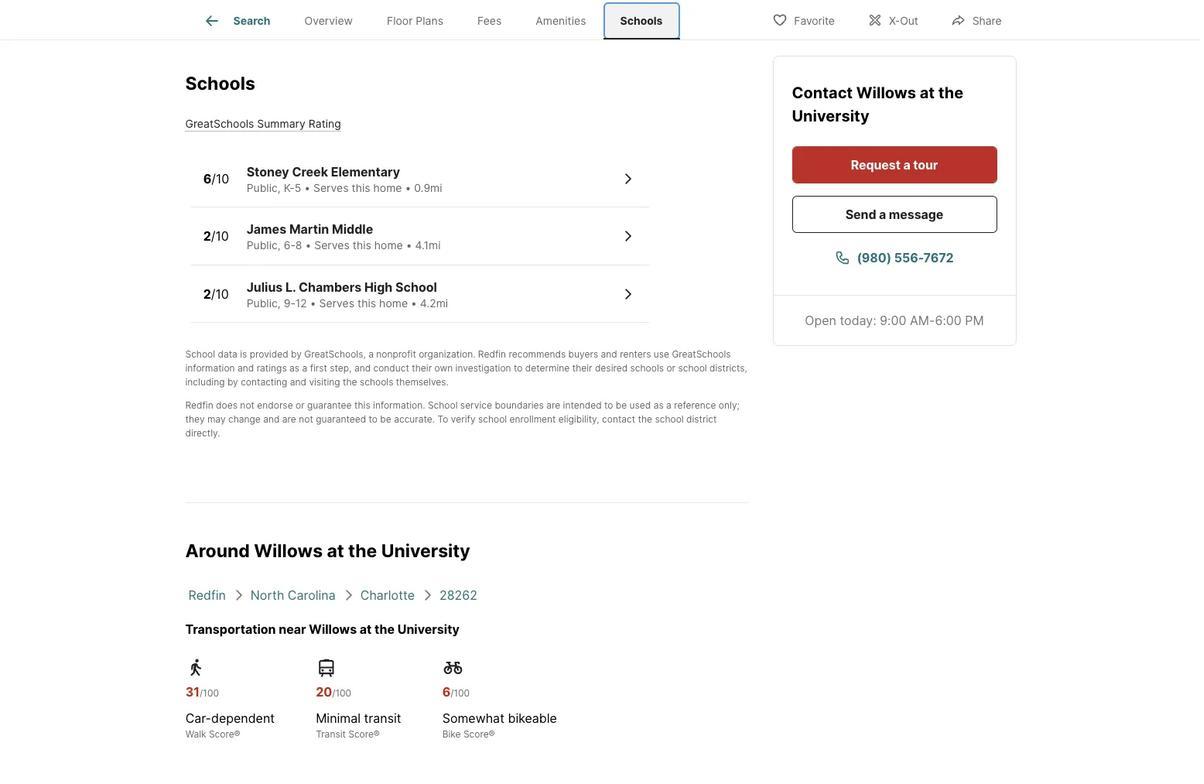 Task type: describe. For each thing, give the bounding box(es) containing it.
own
[[435, 362, 453, 374]]

by inside first step, and conduct their own investigation to determine their desired schools or school districts, including by contacting and visiting the schools themselves.
[[227, 376, 238, 388]]

0.9mi
[[414, 181, 442, 194]]

to inside school service boundaries are intended to be used as a reference only; they may change and are not
[[604, 400, 613, 411]]

9:00
[[880, 313, 907, 328]]

12
[[295, 296, 307, 309]]

7672
[[924, 250, 954, 265]]

6 /100
[[442, 684, 470, 700]]

they
[[185, 413, 205, 425]]

floor plans tab
[[370, 2, 460, 39]]

28262 link
[[440, 587, 477, 603]]

investigation
[[456, 362, 511, 374]]

1 vertical spatial willows
[[254, 540, 323, 562]]

6 for /100
[[442, 684, 451, 700]]

charlotte link
[[360, 587, 415, 603]]

car-
[[185, 710, 211, 726]]

4.1mi
[[415, 239, 441, 252]]

send
[[846, 207, 876, 222]]

guaranteed
[[316, 413, 366, 425]]

north carolina
[[251, 587, 336, 603]]

or inside first step, and conduct their own investigation to determine their desired schools or school districts, including by contacting and visiting the schools themselves.
[[667, 362, 676, 374]]

message
[[889, 207, 944, 222]]

0 vertical spatial are
[[547, 400, 560, 411]]

school down service
[[478, 413, 507, 425]]

eligibility,
[[559, 413, 600, 425]]

information
[[185, 362, 235, 374]]

• right 8 on the top left of the page
[[305, 239, 311, 252]]

change
[[228, 413, 261, 425]]

/100 for 6
[[451, 687, 470, 699]]

2 /10 for james
[[203, 228, 229, 244]]

reference
[[674, 400, 716, 411]]

middle
[[332, 222, 373, 237]]

intended
[[563, 400, 602, 411]]

greatschools summary rating
[[185, 117, 341, 130]]

rating
[[309, 117, 341, 130]]

® for car-
[[234, 728, 240, 740]]

redfin for redfin
[[188, 587, 226, 603]]

6:00
[[935, 313, 962, 328]]

chambers
[[299, 279, 362, 295]]

accurate.
[[394, 413, 435, 425]]

enrollment
[[510, 413, 556, 425]]

district
[[687, 413, 717, 425]]

schools tab
[[603, 2, 680, 39]]

to inside first step, and conduct their own investigation to determine their desired schools or school districts, including by contacting and visiting the schools themselves.
[[514, 362, 523, 374]]

verify
[[451, 413, 476, 425]]

minimal
[[316, 710, 361, 726]]

home inside julius l. chambers high school public, 9-12 • serves this home • 4.2mi
[[379, 296, 408, 309]]

contacting
[[241, 376, 287, 388]]

and up desired
[[601, 348, 617, 360]]

redfin for redfin does not endorse or guarantee this information.
[[185, 400, 213, 411]]

(980) 556-7672 button
[[792, 239, 997, 276]]

first
[[310, 362, 327, 374]]

5
[[295, 181, 301, 194]]

walk
[[185, 728, 206, 740]]

pm
[[965, 313, 984, 328]]

/100 for 31
[[200, 687, 219, 699]]

2 their from the left
[[572, 362, 592, 374]]

2 vertical spatial willows
[[309, 621, 357, 637]]

fees tab
[[460, 2, 519, 39]]

0 horizontal spatial or
[[296, 400, 305, 411]]

,
[[363, 348, 366, 360]]

31
[[185, 684, 200, 700]]

martin
[[289, 222, 329, 237]]

and inside school service boundaries are intended to be used as a reference only; they may change and are not
[[263, 413, 280, 425]]

north carolina link
[[251, 587, 336, 603]]

6 /10
[[203, 171, 229, 186]]

to
[[438, 413, 448, 425]]

to inside guaranteed to be accurate. to verify school enrollment eligibility, contact the school district directly.
[[369, 413, 378, 425]]

score for car-
[[209, 728, 234, 740]]

send a message
[[846, 207, 944, 222]]

home for stoney creek elementary
[[373, 181, 402, 194]]

amenities
[[536, 14, 586, 27]]

2 vertical spatial university
[[398, 621, 460, 637]]

0 horizontal spatial schools
[[185, 73, 255, 94]]

be inside guaranteed to be accurate. to verify school enrollment eligibility, contact the school district directly.
[[380, 413, 391, 425]]

home for james martin middle
[[374, 239, 403, 252]]

open today: 9:00 am-6:00 pm
[[805, 313, 984, 328]]

car-dependent walk score ®
[[185, 710, 275, 740]]

2 for james
[[203, 228, 211, 244]]

the inside willows at the university
[[939, 84, 964, 102]]

nonprofit
[[376, 348, 416, 360]]

serves inside julius l. chambers high school public, 9-12 • serves this home • 4.2mi
[[319, 296, 355, 309]]

a for request
[[903, 157, 911, 173]]

and down is
[[238, 362, 254, 374]]

is
[[240, 348, 247, 360]]

districts,
[[710, 362, 748, 374]]

dependent
[[211, 710, 275, 726]]

20 /100
[[316, 684, 351, 700]]

school down reference
[[655, 413, 684, 425]]

overview
[[305, 14, 353, 27]]

® for minimal
[[374, 728, 380, 740]]

transportation near willows at the university
[[185, 621, 460, 637]]

a inside school service boundaries are intended to be used as a reference only; they may change and are not
[[666, 400, 672, 411]]

boundaries
[[495, 400, 544, 411]]

score for minimal
[[348, 728, 374, 740]]

high
[[364, 279, 393, 295]]

this inside julius l. chambers high school public, 9-12 • serves this home • 4.2mi
[[358, 296, 376, 309]]

minimal transit transit score ®
[[316, 710, 401, 740]]

serves for elementary
[[313, 181, 349, 194]]

tour
[[913, 157, 938, 173]]

this inside james martin middle public, 6-8 • serves this home • 4.1mi
[[353, 239, 371, 252]]

1 horizontal spatial by
[[291, 348, 302, 360]]

summary
[[257, 117, 306, 130]]

transit
[[316, 728, 346, 740]]

28262
[[440, 587, 477, 603]]

request a tour button
[[792, 146, 997, 183]]

julius l. chambers high school public, 9-12 • serves this home • 4.2mi
[[247, 279, 448, 309]]

6-
[[284, 239, 296, 252]]

tab list containing search
[[185, 0, 692, 39]]

(980) 556-7672 link
[[792, 239, 997, 276]]

• left 4.1mi at the left of page
[[406, 239, 412, 252]]

k-
[[284, 181, 295, 194]]

• right 12
[[310, 296, 316, 309]]

transportation
[[185, 621, 276, 637]]

search
[[233, 14, 270, 27]]

request a tour
[[851, 157, 938, 173]]

favorite
[[794, 14, 835, 27]]

first step, and conduct their own investigation to determine their desired schools or school districts, including by contacting and visiting the schools themselves.
[[185, 362, 748, 388]]



Task type: locate. For each thing, give the bounding box(es) containing it.
1 horizontal spatial greatschools
[[304, 348, 363, 360]]

university down 28262 link
[[398, 621, 460, 637]]

score right walk
[[209, 728, 234, 740]]

/10 for julius
[[211, 286, 229, 301]]

university up 28262
[[381, 540, 470, 562]]

0 horizontal spatial to
[[369, 413, 378, 425]]

® for somewhat
[[489, 728, 495, 740]]

open
[[805, 313, 837, 328]]

0 vertical spatial be
[[616, 400, 627, 411]]

this inside stoney creek elementary public, k-5 • serves this home • 0.9mi
[[352, 181, 370, 194]]

0 vertical spatial to
[[514, 362, 523, 374]]

at
[[920, 84, 935, 102], [327, 540, 344, 562], [360, 621, 372, 637]]

0 horizontal spatial not
[[240, 400, 255, 411]]

1 vertical spatial as
[[654, 400, 664, 411]]

1 vertical spatial school
[[185, 348, 215, 360]]

public, for james martin middle
[[247, 239, 281, 252]]

2 vertical spatial home
[[379, 296, 408, 309]]

a for ,
[[369, 348, 374, 360]]

1 vertical spatial be
[[380, 413, 391, 425]]

public, for stoney creek elementary
[[247, 181, 281, 194]]

schools down renters
[[630, 362, 664, 374]]

/100 inside 31 /100
[[200, 687, 219, 699]]

school
[[396, 279, 437, 295], [185, 348, 215, 360], [428, 400, 458, 411]]

a right ,
[[369, 348, 374, 360]]

/10 left 'stoney' at top
[[211, 171, 229, 186]]

(980) 556-7672
[[857, 250, 954, 265]]

at inside willows at the university
[[920, 84, 935, 102]]

at up tour
[[920, 84, 935, 102]]

0 horizontal spatial be
[[380, 413, 391, 425]]

/10 left james
[[211, 228, 229, 244]]

1 vertical spatial university
[[381, 540, 470, 562]]

2 vertical spatial public,
[[247, 296, 281, 309]]

0 vertical spatial 2
[[203, 228, 211, 244]]

2 horizontal spatial at
[[920, 84, 935, 102]]

serves inside stoney creek elementary public, k-5 • serves this home • 0.9mi
[[313, 181, 349, 194]]

• left "0.9mi" at the top of the page
[[405, 181, 411, 194]]

themselves.
[[396, 376, 449, 388]]

® inside 'somewhat bikeable bike score ®'
[[489, 728, 495, 740]]

north
[[251, 587, 284, 603]]

6
[[203, 171, 211, 186], [442, 684, 451, 700]]

this down the high
[[358, 296, 376, 309]]

contact
[[792, 84, 857, 102]]

1 horizontal spatial to
[[514, 362, 523, 374]]

1 2 /10 from the top
[[203, 228, 229, 244]]

school
[[678, 362, 707, 374], [478, 413, 507, 425], [655, 413, 684, 425]]

a left reference
[[666, 400, 672, 411]]

service
[[460, 400, 492, 411]]

a for send
[[879, 207, 886, 222]]

schools
[[620, 14, 663, 27], [185, 73, 255, 94]]

home
[[373, 181, 402, 194], [374, 239, 403, 252], [379, 296, 408, 309]]

0 vertical spatial 6
[[203, 171, 211, 186]]

to up contact
[[604, 400, 613, 411]]

public, down 'stoney' at top
[[247, 181, 281, 194]]

8
[[295, 239, 302, 252]]

home left 4.1mi at the left of page
[[374, 239, 403, 252]]

2 vertical spatial /10
[[211, 286, 229, 301]]

request
[[851, 157, 901, 173]]

1 horizontal spatial schools
[[630, 362, 664, 374]]

0 vertical spatial serves
[[313, 181, 349, 194]]

university down the contact
[[792, 107, 870, 125]]

to down recommends
[[514, 362, 523, 374]]

0 horizontal spatial ®
[[234, 728, 240, 740]]

not up change
[[240, 400, 255, 411]]

1 vertical spatial 2
[[203, 286, 211, 301]]

school up information
[[185, 348, 215, 360]]

0 vertical spatial home
[[373, 181, 402, 194]]

and
[[601, 348, 617, 360], [238, 362, 254, 374], [354, 362, 371, 374], [290, 376, 307, 388], [263, 413, 280, 425]]

the inside first step, and conduct their own investigation to determine their desired schools or school districts, including by contacting and visiting the schools themselves.
[[343, 376, 357, 388]]

around willows at the university
[[185, 540, 470, 562]]

3 /100 from the left
[[451, 687, 470, 699]]

x-out button
[[854, 3, 932, 35]]

redfin up investigation
[[478, 348, 506, 360]]

score inside car-dependent walk score ®
[[209, 728, 234, 740]]

0 vertical spatial schools
[[620, 14, 663, 27]]

to down 'information.'
[[369, 413, 378, 425]]

0 horizontal spatial greatschools
[[185, 117, 254, 130]]

desired
[[595, 362, 628, 374]]

school for school data is provided by greatschools
[[185, 348, 215, 360]]

0 horizontal spatial at
[[327, 540, 344, 562]]

or right endorse
[[296, 400, 305, 411]]

julius
[[247, 279, 283, 295]]

1 2 from the top
[[203, 228, 211, 244]]

share button
[[938, 3, 1015, 35]]

0 vertical spatial university
[[792, 107, 870, 125]]

• left 4.2mi
[[411, 296, 417, 309]]

20
[[316, 684, 332, 700]]

0 horizontal spatial score
[[209, 728, 234, 740]]

as inside school service boundaries are intended to be used as a reference only; they may change and are not
[[654, 400, 664, 411]]

0 vertical spatial /10
[[211, 171, 229, 186]]

3 ® from the left
[[489, 728, 495, 740]]

this down elementary
[[352, 181, 370, 194]]

are
[[547, 400, 560, 411], [282, 413, 296, 425]]

am-
[[910, 313, 935, 328]]

/100 for 20
[[332, 687, 351, 699]]

transit
[[364, 710, 401, 726]]

1 horizontal spatial are
[[547, 400, 560, 411]]

be down 'information.'
[[380, 413, 391, 425]]

redfin link
[[188, 587, 226, 603]]

step,
[[330, 362, 352, 374]]

use
[[654, 348, 669, 360]]

0 vertical spatial redfin
[[478, 348, 506, 360]]

school inside school service boundaries are intended to be used as a reference only; they may change and are not
[[428, 400, 458, 411]]

/10 for stoney
[[211, 171, 229, 186]]

2 down 6 /10
[[203, 228, 211, 244]]

serves inside james martin middle public, 6-8 • serves this home • 4.1mi
[[314, 239, 350, 252]]

/100 inside 6 /100
[[451, 687, 470, 699]]

/10 for james
[[211, 228, 229, 244]]

public, inside james martin middle public, 6-8 • serves this home • 4.1mi
[[247, 239, 281, 252]]

0 horizontal spatial are
[[282, 413, 296, 425]]

plans
[[416, 14, 443, 27]]

1 score from the left
[[209, 728, 234, 740]]

a
[[903, 157, 911, 173], [879, 207, 886, 222], [369, 348, 374, 360], [302, 362, 307, 374], [666, 400, 672, 411]]

2 /10 left james
[[203, 228, 229, 244]]

visiting
[[309, 376, 340, 388]]

2 vertical spatial school
[[428, 400, 458, 411]]

willows down carolina
[[309, 621, 357, 637]]

® down somewhat
[[489, 728, 495, 740]]

their
[[412, 362, 432, 374], [572, 362, 592, 374]]

be up contact
[[616, 400, 627, 411]]

score down somewhat
[[464, 728, 489, 740]]

2 vertical spatial to
[[369, 413, 378, 425]]

1 ® from the left
[[234, 728, 240, 740]]

home inside stoney creek elementary public, k-5 • serves this home • 0.9mi
[[373, 181, 402, 194]]

1 vertical spatial 2 /10
[[203, 286, 229, 301]]

score
[[209, 728, 234, 740], [348, 728, 374, 740], [464, 728, 489, 740]]

1 vertical spatial are
[[282, 413, 296, 425]]

school inside julius l. chambers high school public, 9-12 • serves this home • 4.2mi
[[396, 279, 437, 295]]

1 vertical spatial schools
[[185, 73, 255, 94]]

1 horizontal spatial at
[[360, 621, 372, 637]]

willows at the university
[[792, 84, 964, 125]]

willows up north carolina
[[254, 540, 323, 562]]

overview tab
[[288, 2, 370, 39]]

their down buyers
[[572, 362, 592, 374]]

® down transit
[[374, 728, 380, 740]]

0 horizontal spatial 6
[[203, 171, 211, 186]]

schools inside tab
[[620, 14, 663, 27]]

2 vertical spatial serves
[[319, 296, 355, 309]]

0 vertical spatial not
[[240, 400, 255, 411]]

1 horizontal spatial be
[[616, 400, 627, 411]]

, a nonprofit organization. redfin recommends buyers and renters use greatschools information and ratings as a
[[185, 348, 731, 374]]

1 horizontal spatial schools
[[620, 14, 663, 27]]

0 horizontal spatial as
[[289, 362, 300, 374]]

somewhat
[[442, 710, 505, 726]]

the
[[939, 84, 964, 102], [343, 376, 357, 388], [638, 413, 652, 425], [348, 540, 377, 562], [375, 621, 395, 637]]

greatschools up 6 /10
[[185, 117, 254, 130]]

tab list
[[185, 0, 692, 39]]

• right 5
[[304, 181, 310, 194]]

including
[[185, 376, 225, 388]]

school left districts,
[[678, 362, 707, 374]]

not
[[240, 400, 255, 411], [299, 413, 313, 425]]

6 up somewhat
[[442, 684, 451, 700]]

home inside james martin middle public, 6-8 • serves this home • 4.1mi
[[374, 239, 403, 252]]

2 horizontal spatial score
[[464, 728, 489, 740]]

school for school service boundaries are intended to be used as a reference only; they may change and are not
[[428, 400, 458, 411]]

stoney creek elementary public, k-5 • serves this home • 0.9mi
[[247, 164, 442, 194]]

0 vertical spatial at
[[920, 84, 935, 102]]

redfin up they
[[185, 400, 213, 411]]

by right provided
[[291, 348, 302, 360]]

floor plans
[[387, 14, 443, 27]]

a left first
[[302, 362, 307, 374]]

and down ,
[[354, 362, 371, 374]]

send a message button
[[792, 196, 997, 233]]

home down the high
[[379, 296, 408, 309]]

share
[[973, 14, 1002, 27]]

2 public, from the top
[[247, 239, 281, 252]]

9-
[[284, 296, 296, 309]]

willows inside willows at the university
[[857, 84, 916, 102]]

2 vertical spatial redfin
[[188, 587, 226, 603]]

2 /10 left julius
[[203, 286, 229, 301]]

1 vertical spatial home
[[374, 239, 403, 252]]

3 score from the left
[[464, 728, 489, 740]]

2 vertical spatial at
[[360, 621, 372, 637]]

score inside minimal transit transit score ®
[[348, 728, 374, 740]]

public, down julius
[[247, 296, 281, 309]]

data
[[218, 348, 237, 360]]

1 vertical spatial or
[[296, 400, 305, 411]]

® down dependent
[[234, 728, 240, 740]]

1 vertical spatial serves
[[314, 239, 350, 252]]

school up 4.2mi
[[396, 279, 437, 295]]

0 vertical spatial school
[[396, 279, 437, 295]]

a left tour
[[903, 157, 911, 173]]

redfin
[[478, 348, 506, 360], [185, 400, 213, 411], [188, 587, 226, 603]]

or down use
[[667, 362, 676, 374]]

bike
[[442, 728, 461, 740]]

and up 'redfin does not endorse or guarantee this information.'
[[290, 376, 307, 388]]

2 /10 for julius
[[203, 286, 229, 301]]

1 horizontal spatial score
[[348, 728, 374, 740]]

serves down middle
[[314, 239, 350, 252]]

are down endorse
[[282, 413, 296, 425]]

and down endorse
[[263, 413, 280, 425]]

school inside first step, and conduct their own investigation to determine their desired schools or school districts, including by contacting and visiting the schools themselves.
[[678, 362, 707, 374]]

1 vertical spatial 6
[[442, 684, 451, 700]]

1 vertical spatial /10
[[211, 228, 229, 244]]

redfin up 'transportation' in the bottom left of the page
[[188, 587, 226, 603]]

score inside 'somewhat bikeable bike score ®'
[[464, 728, 489, 740]]

somewhat bikeable bike score ®
[[442, 710, 557, 740]]

score for somewhat
[[464, 728, 489, 740]]

as right used
[[654, 400, 664, 411]]

0 horizontal spatial by
[[227, 376, 238, 388]]

redfin inside , a nonprofit organization. redfin recommends buyers and renters use greatschools information and ratings as a
[[478, 348, 506, 360]]

4.2mi
[[420, 296, 448, 309]]

not down 'redfin does not endorse or guarantee this information.'
[[299, 413, 313, 425]]

0 horizontal spatial schools
[[360, 376, 393, 388]]

0 vertical spatial schools
[[630, 362, 664, 374]]

greatschools inside , a nonprofit organization. redfin recommends buyers and renters use greatschools information and ratings as a
[[672, 348, 731, 360]]

information.
[[373, 400, 425, 411]]

/100 up the minimal
[[332, 687, 351, 699]]

may
[[207, 413, 226, 425]]

/100 up somewhat
[[451, 687, 470, 699]]

amenities tab
[[519, 2, 603, 39]]

2 horizontal spatial to
[[604, 400, 613, 411]]

0 vertical spatial public,
[[247, 181, 281, 194]]

buyers
[[568, 348, 598, 360]]

1 horizontal spatial ®
[[374, 728, 380, 740]]

as right the 'ratings'
[[289, 362, 300, 374]]

favorite button
[[759, 3, 848, 35]]

/10 left julius
[[211, 286, 229, 301]]

1 vertical spatial redfin
[[185, 400, 213, 411]]

as inside , a nonprofit organization. redfin recommends buyers and renters use greatschools information and ratings as a
[[289, 362, 300, 374]]

0 vertical spatial 2 /10
[[203, 228, 229, 244]]

2 /100 from the left
[[332, 687, 351, 699]]

school up to
[[428, 400, 458, 411]]

serves for middle
[[314, 239, 350, 252]]

1 vertical spatial public,
[[247, 239, 281, 252]]

® inside car-dependent walk score ®
[[234, 728, 240, 740]]

serves down chambers
[[319, 296, 355, 309]]

1 their from the left
[[412, 362, 432, 374]]

0 vertical spatial or
[[667, 362, 676, 374]]

floor
[[387, 14, 413, 27]]

2 left julius
[[203, 286, 211, 301]]

schools down conduct
[[360, 376, 393, 388]]

carolina
[[288, 587, 336, 603]]

by up does
[[227, 376, 238, 388]]

1 vertical spatial schools
[[360, 376, 393, 388]]

6 left 'stoney' at top
[[203, 171, 211, 186]]

1 vertical spatial at
[[327, 540, 344, 562]]

1 vertical spatial not
[[299, 413, 313, 425]]

2 2 from the top
[[203, 286, 211, 301]]

2 horizontal spatial /100
[[451, 687, 470, 699]]

public, down james
[[247, 239, 281, 252]]

1 public, from the top
[[247, 181, 281, 194]]

2 for julius
[[203, 286, 211, 301]]

0 vertical spatial willows
[[857, 84, 916, 102]]

0 vertical spatial by
[[291, 348, 302, 360]]

this up guaranteed
[[354, 400, 370, 411]]

1 horizontal spatial 6
[[442, 684, 451, 700]]

1 horizontal spatial not
[[299, 413, 313, 425]]

not inside school service boundaries are intended to be used as a reference only; they may change and are not
[[299, 413, 313, 425]]

2 score from the left
[[348, 728, 374, 740]]

2 horizontal spatial greatschools
[[672, 348, 731, 360]]

score down transit
[[348, 728, 374, 740]]

today:
[[840, 313, 877, 328]]

®
[[234, 728, 240, 740], [374, 728, 380, 740], [489, 728, 495, 740]]

redfin does not endorse or guarantee this information.
[[185, 400, 425, 411]]

conduct
[[373, 362, 409, 374]]

0 vertical spatial as
[[289, 362, 300, 374]]

0 horizontal spatial /100
[[200, 687, 219, 699]]

2 /10
[[203, 228, 229, 244], [203, 286, 229, 301]]

6 for /10
[[203, 171, 211, 186]]

university inside willows at the university
[[792, 107, 870, 125]]

this down middle
[[353, 239, 371, 252]]

1 vertical spatial to
[[604, 400, 613, 411]]

be inside school service boundaries are intended to be used as a reference only; they may change and are not
[[616, 400, 627, 411]]

2 ® from the left
[[374, 728, 380, 740]]

1 horizontal spatial their
[[572, 362, 592, 374]]

are up the enrollment
[[547, 400, 560, 411]]

provided
[[250, 348, 288, 360]]

schools
[[630, 362, 664, 374], [360, 376, 393, 388]]

at up carolina
[[327, 540, 344, 562]]

greatschools up step, at left top
[[304, 348, 363, 360]]

recommends
[[509, 348, 566, 360]]

willows up request a tour
[[857, 84, 916, 102]]

serves down creek
[[313, 181, 349, 194]]

2 horizontal spatial ®
[[489, 728, 495, 740]]

to
[[514, 362, 523, 374], [604, 400, 613, 411], [369, 413, 378, 425]]

1 horizontal spatial as
[[654, 400, 664, 411]]

renters
[[620, 348, 651, 360]]

0 horizontal spatial their
[[412, 362, 432, 374]]

/100 inside 20 /100
[[332, 687, 351, 699]]

(980)
[[857, 250, 892, 265]]

a right send
[[879, 207, 886, 222]]

1 vertical spatial by
[[227, 376, 238, 388]]

this
[[352, 181, 370, 194], [353, 239, 371, 252], [358, 296, 376, 309], [354, 400, 370, 411]]

be
[[616, 400, 627, 411], [380, 413, 391, 425]]

out
[[900, 14, 918, 27]]

their up themselves.
[[412, 362, 432, 374]]

home down elementary
[[373, 181, 402, 194]]

3 public, from the top
[[247, 296, 281, 309]]

/100 up car-
[[200, 687, 219, 699]]

at down charlotte link
[[360, 621, 372, 637]]

2 2 /10 from the top
[[203, 286, 229, 301]]

near
[[279, 621, 306, 637]]

stoney
[[247, 164, 289, 179]]

public, inside stoney creek elementary public, k-5 • serves this home • 0.9mi
[[247, 181, 281, 194]]

the inside guaranteed to be accurate. to verify school enrollment eligibility, contact the school district directly.
[[638, 413, 652, 425]]

® inside minimal transit transit score ®
[[374, 728, 380, 740]]

public, inside julius l. chambers high school public, 9-12 • serves this home • 4.2mi
[[247, 296, 281, 309]]

1 horizontal spatial /100
[[332, 687, 351, 699]]

greatschools up districts,
[[672, 348, 731, 360]]

1 horizontal spatial or
[[667, 362, 676, 374]]

willows
[[857, 84, 916, 102], [254, 540, 323, 562], [309, 621, 357, 637]]

bikeable
[[508, 710, 557, 726]]

james martin middle public, 6-8 • serves this home • 4.1mi
[[247, 222, 441, 252]]

1 /100 from the left
[[200, 687, 219, 699]]



Task type: vqa. For each thing, say whether or not it's contained in the screenshot.


